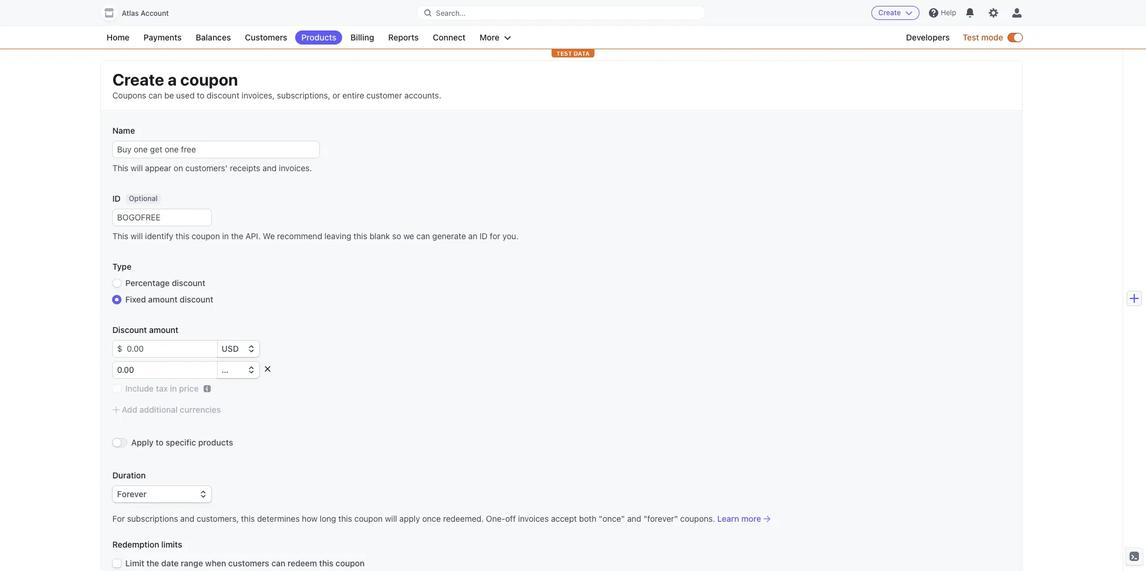 Task type: locate. For each thing, give the bounding box(es) containing it.
notifications image
[[966, 8, 975, 18]]

2 this from the top
[[112, 231, 128, 241]]

Search… search field
[[417, 6, 706, 20]]

0 horizontal spatial can
[[149, 90, 162, 100]]

this down the name
[[112, 163, 128, 173]]

reports
[[388, 32, 419, 42]]

include
[[125, 384, 154, 394]]

usd
[[222, 344, 239, 354]]

can left redeem
[[271, 559, 285, 569]]

this
[[176, 231, 189, 241], [354, 231, 367, 241], [241, 514, 255, 524], [338, 514, 352, 524], [319, 559, 334, 569]]

to right used
[[197, 90, 205, 100]]

2 horizontal spatial and
[[627, 514, 642, 524]]

0 horizontal spatial create
[[112, 70, 164, 89]]

payments
[[144, 32, 182, 42]]

learn
[[718, 514, 739, 524]]

date
[[161, 559, 179, 569]]

amount
[[148, 295, 178, 305], [149, 325, 178, 335]]

0 horizontal spatial id
[[112, 194, 121, 204]]

used
[[176, 90, 195, 100]]

redemption
[[112, 540, 159, 550]]

coupon
[[180, 70, 238, 89], [192, 231, 220, 241], [354, 514, 383, 524], [336, 559, 365, 569]]

fixed amount discount
[[125, 295, 213, 305]]

2 vertical spatial can
[[271, 559, 285, 569]]

this up the type
[[112, 231, 128, 241]]

learn more link
[[718, 514, 771, 525]]

coupon right identify
[[192, 231, 220, 241]]

determines
[[257, 514, 300, 524]]

will left apply
[[385, 514, 397, 524]]

0 horizontal spatial the
[[147, 559, 159, 569]]

"once"
[[599, 514, 625, 524]]

Name text field
[[112, 141, 319, 158]]

percentage
[[125, 278, 170, 288]]

discount down 'percentage discount'
[[180, 295, 213, 305]]

will for identify
[[131, 231, 143, 241]]

include tax in price
[[125, 384, 199, 394]]

discount left 'invoices,'
[[207, 90, 239, 100]]

will
[[131, 163, 143, 173], [131, 231, 143, 241], [385, 514, 397, 524]]

0 vertical spatial to
[[197, 90, 205, 100]]

2 vertical spatial will
[[385, 514, 397, 524]]

ID text field
[[112, 210, 211, 226]]

the left api. at the left top
[[231, 231, 243, 241]]

test data
[[557, 50, 590, 57]]

will for appear
[[131, 163, 143, 173]]

1 this from the top
[[112, 163, 128, 173]]

coupon up used
[[180, 70, 238, 89]]

this
[[112, 163, 128, 173], [112, 231, 128, 241]]

create for create a coupon coupons can be used to discount invoices, subscriptions, or entire customer accounts.
[[112, 70, 164, 89]]

apply
[[400, 514, 420, 524]]

create for create
[[879, 8, 901, 17]]

will left 'appear' on the top of page
[[131, 163, 143, 173]]

test
[[963, 32, 980, 42]]

to
[[197, 90, 205, 100], [156, 438, 164, 448]]

0 horizontal spatial and
[[180, 514, 194, 524]]

to right 'apply'
[[156, 438, 164, 448]]

apply to specific products
[[131, 438, 233, 448]]

in
[[222, 231, 229, 241], [170, 384, 177, 394]]

0 vertical spatial can
[[149, 90, 162, 100]]

the left date
[[147, 559, 159, 569]]

0 vertical spatial amount
[[148, 295, 178, 305]]

limit the date range when customers can redeem this coupon
[[125, 559, 365, 569]]

0 vertical spatial discount
[[207, 90, 239, 100]]

reports link
[[382, 31, 425, 45]]

id right an
[[480, 231, 488, 241]]

invoices
[[518, 514, 549, 524]]

invoices,
[[242, 90, 275, 100]]

a
[[168, 70, 177, 89]]

percentage discount
[[125, 278, 206, 288]]

you.
[[503, 231, 519, 241]]

1 vertical spatial create
[[112, 70, 164, 89]]

0 vertical spatial the
[[231, 231, 243, 241]]

redeem
[[288, 559, 317, 569]]

customers'
[[185, 163, 228, 173]]

create
[[879, 8, 901, 17], [112, 70, 164, 89]]

once
[[422, 514, 441, 524]]

1 vertical spatial the
[[147, 559, 159, 569]]

customers link
[[239, 31, 293, 45]]

in right tax
[[170, 384, 177, 394]]

1 horizontal spatial create
[[879, 8, 901, 17]]

1 horizontal spatial the
[[231, 231, 243, 241]]

1 vertical spatial this
[[112, 231, 128, 241]]

how
[[302, 514, 318, 524]]

and up limits
[[180, 514, 194, 524]]

can left be
[[149, 90, 162, 100]]

id left optional
[[112, 194, 121, 204]]

accounts.
[[404, 90, 442, 100]]

create inside create a coupon coupons can be used to discount invoices, subscriptions, or entire customer accounts.
[[112, 70, 164, 89]]

discount up fixed amount discount
[[172, 278, 206, 288]]

and
[[263, 163, 277, 173], [180, 514, 194, 524], [627, 514, 642, 524]]

and right receipts at the left top
[[263, 163, 277, 173]]

create up coupons
[[112, 70, 164, 89]]

create a coupon coupons can be used to discount invoices, subscriptions, or entire customer accounts.
[[112, 70, 442, 100]]

… button
[[217, 362, 259, 379]]

for
[[112, 514, 125, 524]]

coupon right long
[[354, 514, 383, 524]]

1 vertical spatial in
[[170, 384, 177, 394]]

amount up 0.00 text field
[[149, 325, 178, 335]]

or
[[333, 90, 340, 100]]

1 horizontal spatial and
[[263, 163, 277, 173]]

create up developers link at the right of the page
[[879, 8, 901, 17]]

developers
[[906, 32, 950, 42]]

balances
[[196, 32, 231, 42]]

identify
[[145, 231, 173, 241]]

1 vertical spatial id
[[480, 231, 488, 241]]

and right "once"
[[627, 514, 642, 524]]

when
[[205, 559, 226, 569]]

apply
[[131, 438, 154, 448]]

customers
[[228, 559, 269, 569]]

0 vertical spatial this
[[112, 163, 128, 173]]

to inside create a coupon coupons can be used to discount invoices, subscriptions, or entire customer accounts.
[[197, 90, 205, 100]]

coupons
[[112, 90, 146, 100]]

1 horizontal spatial in
[[222, 231, 229, 241]]

api.
[[246, 231, 261, 241]]

limit
[[125, 559, 144, 569]]

0 vertical spatial in
[[222, 231, 229, 241]]

appear
[[145, 163, 171, 173]]

0 vertical spatial create
[[879, 8, 901, 17]]

coupon inside create a coupon coupons can be used to discount invoices, subscriptions, or entire customer accounts.
[[180, 70, 238, 89]]

2 horizontal spatial can
[[417, 231, 430, 241]]

home
[[107, 32, 129, 42]]

1 vertical spatial will
[[131, 231, 143, 241]]

1 horizontal spatial id
[[480, 231, 488, 241]]

1 vertical spatial to
[[156, 438, 164, 448]]

1 vertical spatial amount
[[149, 325, 178, 335]]

can right we
[[417, 231, 430, 241]]

0 horizontal spatial to
[[156, 438, 164, 448]]

customers,
[[197, 514, 239, 524]]

amount for fixed
[[148, 295, 178, 305]]

amount for discount
[[149, 325, 178, 335]]

1 horizontal spatial to
[[197, 90, 205, 100]]

0 vertical spatial will
[[131, 163, 143, 173]]

id
[[112, 194, 121, 204], [480, 231, 488, 241]]

amount down 'percentage discount'
[[148, 295, 178, 305]]

the
[[231, 231, 243, 241], [147, 559, 159, 569]]

test
[[557, 50, 572, 57]]

off
[[505, 514, 516, 524]]

can
[[149, 90, 162, 100], [417, 231, 430, 241], [271, 559, 285, 569]]

connect
[[433, 32, 466, 42]]

this will appear on customers' receipts and invoices.
[[112, 163, 312, 173]]

$ button
[[112, 341, 122, 358]]

will left identify
[[131, 231, 143, 241]]

invoices.
[[279, 163, 312, 173]]

this right the customers,
[[241, 514, 255, 524]]

create button
[[872, 6, 920, 20]]

2 vertical spatial discount
[[180, 295, 213, 305]]

create inside button
[[879, 8, 901, 17]]

connect link
[[427, 31, 472, 45]]

in left api. at the left top
[[222, 231, 229, 241]]



Task type: describe. For each thing, give the bounding box(es) containing it.
receipts
[[230, 163, 260, 173]]

this right identify
[[176, 231, 189, 241]]

"forever"
[[644, 514, 678, 524]]

name
[[112, 126, 135, 136]]

this for this will identify this coupon in the api. we recommend leaving this blank so we can generate an id for you.
[[112, 231, 128, 241]]

type
[[112, 262, 131, 272]]

home link
[[101, 31, 135, 45]]

usd button
[[217, 341, 259, 358]]

1 vertical spatial can
[[417, 231, 430, 241]]

entire
[[343, 90, 364, 100]]

products
[[301, 32, 337, 42]]

0 vertical spatial id
[[112, 194, 121, 204]]

be
[[164, 90, 174, 100]]

1 horizontal spatial can
[[271, 559, 285, 569]]

range
[[181, 559, 203, 569]]

search…
[[436, 9, 466, 17]]

this left blank
[[354, 231, 367, 241]]

atlas account
[[122, 9, 169, 18]]

…
[[222, 365, 229, 375]]

this right redeem
[[319, 559, 334, 569]]

specific
[[166, 438, 196, 448]]

0 horizontal spatial in
[[170, 384, 177, 394]]

discount amount
[[112, 325, 178, 335]]

for subscriptions and customers, this determines how long this coupon will apply once redeemed. one-off invoices accept both "once" and "forever" coupons.
[[112, 514, 715, 524]]

blank
[[370, 231, 390, 241]]

customers
[[245, 32, 287, 42]]

subscriptions,
[[277, 90, 330, 100]]

duration
[[112, 471, 146, 481]]

billing
[[351, 32, 374, 42]]

redeemed.
[[443, 514, 484, 524]]

more
[[480, 32, 500, 42]]

products link
[[296, 31, 342, 45]]

price
[[179, 384, 199, 394]]

more
[[742, 514, 762, 524]]

1 vertical spatial discount
[[172, 278, 206, 288]]

data
[[574, 50, 590, 57]]

help button
[[925, 4, 961, 22]]

an
[[468, 231, 478, 241]]

we
[[404, 231, 414, 241]]

one-
[[486, 514, 506, 524]]

both
[[579, 514, 597, 524]]

optional
[[129, 194, 158, 203]]

more button
[[474, 31, 517, 45]]

accept
[[551, 514, 577, 524]]

limits
[[161, 540, 182, 550]]

subscriptions
[[127, 514, 178, 524]]

0.00 text field
[[112, 362, 217, 379]]

recommend
[[277, 231, 322, 241]]

redemption limits
[[112, 540, 182, 550]]

for
[[490, 231, 501, 241]]

0.00 text field
[[122, 341, 217, 358]]

help
[[941, 8, 957, 17]]

payments link
[[138, 31, 188, 45]]

learn more
[[718, 514, 762, 524]]

on
[[174, 163, 183, 173]]

we
[[263, 231, 275, 241]]

can inside create a coupon coupons can be used to discount invoices, subscriptions, or entire customer accounts.
[[149, 90, 162, 100]]

customer
[[367, 90, 402, 100]]

coupons.
[[680, 514, 715, 524]]

this will identify this coupon in the api. we recommend leaving this blank so we can generate an id for you.
[[112, 231, 519, 241]]

generate
[[432, 231, 466, 241]]

billing link
[[345, 31, 380, 45]]

Search… text field
[[417, 6, 706, 20]]

this right long
[[338, 514, 352, 524]]

long
[[320, 514, 336, 524]]

tax
[[156, 384, 168, 394]]

atlas
[[122, 9, 139, 18]]

discount
[[112, 325, 147, 335]]

discount inside create a coupon coupons can be used to discount invoices, subscriptions, or entire customer accounts.
[[207, 90, 239, 100]]

leaving
[[325, 231, 351, 241]]

products
[[198, 438, 233, 448]]

atlas account button
[[101, 5, 181, 21]]

so
[[392, 231, 401, 241]]

balances link
[[190, 31, 237, 45]]

this for this will appear on customers' receipts and invoices.
[[112, 163, 128, 173]]

test mode
[[963, 32, 1004, 42]]

coupon right redeem
[[336, 559, 365, 569]]



Task type: vqa. For each thing, say whether or not it's contained in the screenshot.
in-
no



